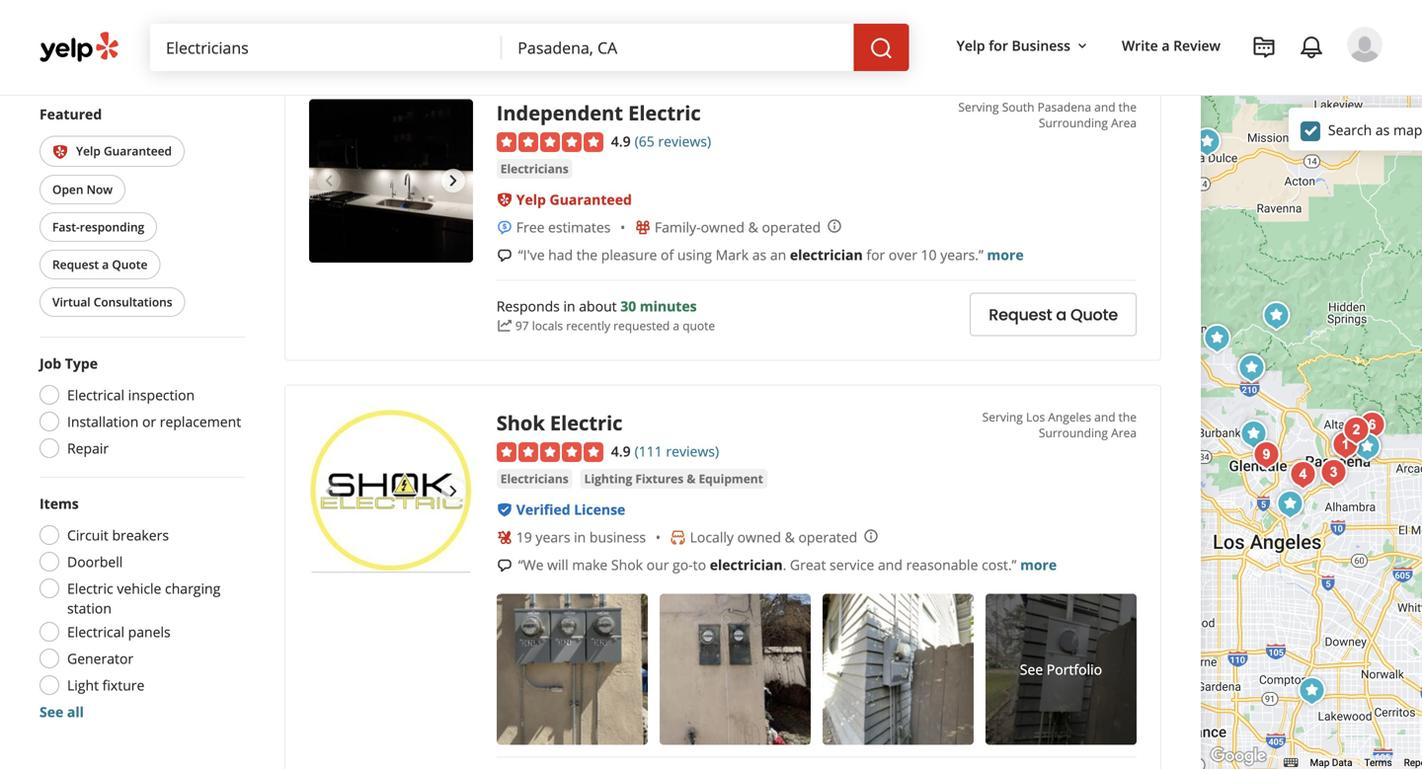 Task type: describe. For each thing, give the bounding box(es) containing it.
reviews) for shok electric
[[666, 442, 719, 461]]

see all
[[40, 703, 84, 721]]

slideshow element for shok
[[309, 409, 473, 573]]

independent
[[496, 99, 623, 126]]

guaranty electrician image
[[1234, 415, 1273, 454]]

owned for shok electric
[[737, 528, 781, 547]]

map
[[1393, 120, 1422, 139]]

antex electric image
[[1257, 296, 1296, 336]]

lighting fixtures & equipment
[[584, 471, 763, 487]]

type
[[65, 354, 98, 373]]

143 locals recently requested a quote
[[515, 7, 722, 23]]

estimates
[[548, 218, 611, 237]]

pleasure
[[601, 245, 657, 264]]

electrical inspection
[[67, 386, 195, 404]]

review
[[1173, 36, 1221, 55]]

next image
[[441, 479, 465, 503]]

fast-responding
[[52, 219, 144, 235]]

shok electric image
[[1283, 455, 1323, 495]]

slideshow element for independent
[[309, 99, 473, 263]]

recently for 143
[[573, 7, 617, 23]]

lighting fixtures & equipment link
[[580, 469, 767, 489]]

request for the rightmost request a quote button
[[989, 304, 1052, 326]]

featured group
[[36, 104, 245, 321]]

free estimates
[[516, 218, 611, 237]]

write a review link
[[1114, 28, 1228, 63]]

requested for 97 locals recently requested a quote
[[613, 317, 670, 334]]

1 horizontal spatial as
[[1375, 120, 1390, 139]]

independent electric
[[496, 99, 701, 126]]

locals for 97
[[532, 317, 563, 334]]

see for see portfolio
[[1020, 660, 1043, 679]]

"we
[[518, 556, 544, 574]]

spark masters image
[[1326, 426, 1365, 465]]

elanteric image
[[1347, 428, 1387, 467]]

the for shok electric
[[1119, 409, 1137, 425]]

circuit breakers
[[67, 526, 169, 545]]

delta delta electric image
[[1292, 672, 1332, 711]]

electricians button for second electricians link from the top
[[496, 469, 572, 489]]

2 vertical spatial and
[[878, 556, 903, 574]]

google image
[[1206, 744, 1271, 769]]

a for leftmost request a quote button
[[102, 256, 109, 273]]

see portfolio
[[1020, 660, 1102, 679]]

serving south pasadena and the surrounding area
[[958, 99, 1137, 131]]

free
[[516, 218, 545, 237]]

0 horizontal spatial yelp guaranteed button
[[40, 136, 185, 167]]

locally owned & operated
[[690, 528, 857, 547]]

electricians for electricians button related to second electricians link from the top
[[500, 471, 568, 487]]

go-
[[673, 556, 693, 574]]

16 trending v2 image for 143
[[496, 8, 512, 23]]

make
[[572, 556, 608, 574]]

shok electric link
[[496, 409, 623, 436]]

"we will make shok our go-to electrician . great service and reasonable cost." more
[[518, 556, 1057, 574]]

& inside button
[[687, 471, 696, 487]]

for inside yelp for business "button"
[[989, 36, 1008, 55]]

electric vehicle charging station
[[67, 579, 220, 618]]

doorbell
[[67, 553, 123, 571]]

station
[[67, 599, 112, 618]]

0 horizontal spatial request a quote button
[[40, 250, 160, 279]]

license
[[574, 500, 625, 519]]

0 horizontal spatial as
[[752, 245, 766, 264]]

30
[[620, 297, 636, 315]]

(65
[[635, 132, 654, 150]]

equipment
[[699, 471, 763, 487]]

1 horizontal spatial request a quote button
[[970, 293, 1137, 336]]

electric inside electric vehicle charging station
[[67, 579, 113, 598]]

option group containing items
[[34, 494, 245, 722]]

virtual
[[52, 294, 90, 310]]

lighting
[[584, 471, 632, 487]]

1 vertical spatial electrician
[[710, 556, 783, 574]]

responds
[[496, 297, 560, 315]]

(111 reviews) link
[[635, 440, 719, 461]]

97 locals recently requested a quote
[[515, 317, 715, 334]]

none field address, neighborhood, city, state or zip
[[502, 24, 854, 71]]

more for shok electric
[[1020, 556, 1057, 574]]

4.9 link for independent
[[611, 130, 631, 151]]

electrical for electrical inspection
[[67, 386, 124, 404]]

16 yelp guaranteed v2 image
[[52, 144, 68, 160]]

the for independent electric
[[1119, 99, 1137, 115]]

serving for shok electric
[[982, 409, 1023, 425]]

1 electricians link from the top
[[496, 159, 572, 179]]

verified license
[[516, 500, 625, 519]]

4.9 link for shok
[[611, 440, 631, 461]]

great
[[790, 556, 826, 574]]

option group containing job type
[[34, 354, 245, 464]]

electricians for electricians button for second electricians link from the bottom of the page
[[500, 160, 568, 177]]

our
[[646, 556, 669, 574]]

16 speech v2 image for independent electric
[[496, 248, 512, 263]]

reasonable
[[906, 556, 978, 574]]

repo
[[1404, 757, 1422, 769]]

previous image for shok electric
[[317, 479, 341, 503]]

4.9 for independent
[[611, 132, 631, 150]]

surrounding for independent electric
[[1039, 114, 1108, 131]]

more link for independent electric
[[987, 245, 1024, 264]]

143
[[515, 7, 536, 23]]

data
[[1332, 757, 1352, 769]]

electric for independent electric
[[628, 99, 701, 126]]

(65 reviews) link
[[635, 130, 711, 151]]

recently for 97
[[566, 317, 610, 334]]

installation or replacement
[[67, 412, 241, 431]]

1 vertical spatial for
[[866, 245, 885, 264]]

yelp for business
[[956, 36, 1070, 55]]

vehicle
[[117, 579, 161, 598]]

family-
[[655, 218, 701, 237]]

16 chevron down v2 image
[[1074, 38, 1090, 54]]

electric for shok electric
[[550, 409, 623, 436]]

all
[[67, 703, 84, 721]]

operated for shok electric
[[798, 528, 857, 547]]

open now button
[[40, 175, 126, 204]]

installation
[[67, 412, 139, 431]]

keyboard shortcuts image
[[1284, 758, 1298, 767]]

1 horizontal spatial yelp guaranteed
[[516, 190, 632, 209]]

job type
[[40, 354, 98, 373]]

featured
[[40, 105, 102, 124]]

an
[[770, 245, 786, 264]]

yelp guaranteed inside featured 'group'
[[76, 143, 172, 159]]

1 horizontal spatial electrician
[[790, 245, 863, 264]]

job
[[40, 354, 61, 373]]

service
[[830, 556, 874, 574]]

cost."
[[982, 556, 1017, 574]]

search image
[[870, 37, 893, 60]]

surrounding for shok electric
[[1039, 425, 1108, 441]]

responding
[[80, 219, 144, 235]]

independent electric link
[[496, 99, 701, 126]]

search as map
[[1328, 120, 1422, 139]]

consultations
[[94, 294, 172, 310]]

locals for 143
[[539, 7, 570, 23]]

area for shok electric
[[1111, 425, 1137, 441]]

16 free estimates v2 image
[[496, 220, 512, 235]]

map data button
[[1310, 756, 1352, 769]]

shok electric
[[496, 409, 623, 436]]

light
[[67, 676, 99, 695]]

open
[[52, 181, 83, 198]]

circuit
[[67, 526, 108, 545]]

map data
[[1310, 757, 1352, 769]]

to
[[693, 556, 706, 574]]

operated for independent electric
[[762, 218, 821, 237]]

independent electric image
[[1314, 453, 1353, 493]]

locally
[[690, 528, 734, 547]]

0 vertical spatial shok
[[496, 409, 545, 436]]

open now
[[52, 181, 113, 198]]

and for shok electric
[[1094, 409, 1115, 425]]

advance electrical service image
[[1197, 319, 1237, 358]]

19
[[516, 528, 532, 547]]

see all button
[[40, 703, 84, 721]]

(65 reviews)
[[635, 132, 711, 150]]

yelp inside button
[[76, 143, 101, 159]]

mike's electric company image
[[1352, 406, 1392, 445]]

and for independent electric
[[1094, 99, 1115, 115]]



Task type: locate. For each thing, give the bounding box(es) containing it.
quote inside featured 'group'
[[112, 256, 148, 273]]

4.9 link
[[611, 130, 631, 151], [611, 440, 631, 461]]

0 vertical spatial electrical
[[67, 386, 124, 404]]

0 vertical spatial yelp guaranteed button
[[40, 136, 185, 167]]

0 horizontal spatial quote
[[112, 256, 148, 273]]

gural image
[[1270, 485, 1310, 524]]

next image
[[441, 169, 465, 193]]

request a quote for the rightmost request a quote button
[[989, 304, 1118, 326]]

now
[[86, 181, 113, 198]]

"i've
[[518, 245, 545, 264]]

more
[[987, 245, 1024, 264], [1020, 556, 1057, 574]]

slideshow element
[[309, 99, 473, 263], [309, 409, 473, 573]]

reviews) right (65
[[658, 132, 711, 150]]

years
[[536, 528, 570, 547]]

inspection
[[128, 386, 195, 404]]

1 4.9 star rating image from the top
[[496, 132, 603, 152]]

1 horizontal spatial yelp guaranteed button
[[516, 190, 632, 209]]

reviews) for independent electric
[[658, 132, 711, 150]]

2 horizontal spatial yelp
[[956, 36, 985, 55]]

request a quote button
[[40, 250, 160, 279], [970, 293, 1137, 336]]

None search field
[[150, 24, 909, 71]]

1 horizontal spatial quote
[[1070, 304, 1118, 326]]

1 vertical spatial electrical
[[67, 623, 124, 641]]

quote for 143 locals recently requested a quote
[[689, 7, 722, 23]]

area inside serving los angeles and the surrounding area
[[1111, 425, 1137, 441]]

2 4.9 star rating image from the top
[[496, 442, 603, 462]]

10
[[921, 245, 937, 264]]

repair
[[67, 439, 109, 458]]

crown electric image
[[1334, 425, 1373, 464]]

4.9 left (65
[[611, 132, 631, 150]]

2 electricians from the top
[[500, 471, 568, 487]]

1 option group from the top
[[34, 354, 245, 464]]

as left an on the top of the page
[[752, 245, 766, 264]]

0 vertical spatial and
[[1094, 99, 1115, 115]]

minutes
[[640, 297, 697, 315]]

requested
[[620, 7, 677, 23], [613, 317, 670, 334]]

yelp guaranteed button up estimates
[[516, 190, 632, 209]]

4.9 star rating image down the independent
[[496, 132, 603, 152]]

more link right years."
[[987, 245, 1024, 264]]

1 vertical spatial request
[[989, 304, 1052, 326]]

2 vertical spatial electric
[[67, 579, 113, 598]]

a inside 'group'
[[102, 256, 109, 273]]

as
[[1375, 120, 1390, 139], [752, 245, 766, 264]]

and
[[1094, 99, 1115, 115], [1094, 409, 1115, 425], [878, 556, 903, 574]]

16 locally owned v2 image
[[670, 530, 686, 546]]

1 4.9 from the top
[[611, 132, 631, 150]]

1 vertical spatial electric
[[550, 409, 623, 436]]

recently right '143'
[[573, 7, 617, 23]]

2 area from the top
[[1111, 425, 1137, 441]]

map
[[1310, 757, 1330, 769]]

0 vertical spatial more link
[[987, 245, 1024, 264]]

see for see all
[[40, 703, 63, 721]]

1 vertical spatial quote
[[1070, 304, 1118, 326]]

replacement
[[160, 412, 241, 431]]

verified
[[516, 500, 570, 519]]

business
[[589, 528, 646, 547]]

electricians link up free
[[496, 159, 572, 179]]

& up "i've had the pleasure of using mark as an electrician for over 10 years." more
[[748, 218, 758, 237]]

east west electric image
[[1337, 411, 1376, 450]]

1 vertical spatial surrounding
[[1039, 425, 1108, 441]]

more for independent electric
[[987, 245, 1024, 264]]

None field
[[150, 24, 502, 71], [502, 24, 854, 71]]

request a quote for leftmost request a quote button
[[52, 256, 148, 273]]

& up "we will make shok our go-to electrician . great service and reasonable cost." more
[[785, 528, 795, 547]]

shok down business
[[611, 556, 643, 574]]

and right pasadena
[[1094, 99, 1115, 115]]

see portfolio link
[[985, 594, 1137, 745]]

electricians link up verified
[[496, 469, 572, 489]]

serving los angeles and the surrounding area
[[982, 409, 1137, 441]]

and right angeles
[[1094, 409, 1115, 425]]

previous image
[[317, 169, 341, 193], [317, 479, 341, 503]]

0 vertical spatial request a quote
[[52, 256, 148, 273]]

16 trending v2 image left '143'
[[496, 8, 512, 23]]

0 vertical spatial electrician
[[790, 245, 863, 264]]

recently down responds in about 30 minutes
[[566, 317, 610, 334]]

guaranteed inside button
[[104, 143, 172, 159]]

yelp guaranteed button
[[40, 136, 185, 167], [516, 190, 632, 209]]

virtual consultations button
[[40, 287, 185, 317]]

yelp guaranteed up estimates
[[516, 190, 632, 209]]

info icon image
[[827, 218, 843, 234], [827, 218, 843, 234], [863, 529, 879, 544], [863, 529, 879, 544]]

(111 reviews)
[[635, 442, 719, 461]]

16 speech v2 image
[[496, 248, 512, 263], [496, 558, 512, 574]]

a for write a review link
[[1162, 36, 1170, 55]]

guaranteed up estimates
[[550, 190, 632, 209]]

charging
[[165, 579, 220, 598]]

light fixture
[[67, 676, 145, 695]]

requested down 30
[[613, 317, 670, 334]]

electric up (65 reviews) link
[[628, 99, 701, 126]]

owned up "we will make shok our go-to electrician . great service and reasonable cost." more
[[737, 528, 781, 547]]

1 16 speech v2 image from the top
[[496, 248, 512, 263]]

&
[[748, 218, 758, 237], [687, 471, 696, 487], [785, 528, 795, 547]]

.
[[783, 556, 786, 574]]

0 vertical spatial serving
[[958, 99, 999, 115]]

area inside the serving south pasadena and the surrounding area
[[1111, 114, 1137, 131]]

0 vertical spatial guaranteed
[[104, 143, 172, 159]]

0 vertical spatial for
[[989, 36, 1008, 55]]

1 slideshow element from the top
[[309, 99, 473, 263]]

2 horizontal spatial &
[[785, 528, 795, 547]]

electrician right an on the top of the page
[[790, 245, 863, 264]]

electric
[[628, 99, 701, 126], [550, 409, 623, 436], [67, 579, 113, 598]]

sun bright electric image
[[1187, 122, 1227, 162]]

0 vertical spatial previous image
[[317, 169, 341, 193]]

electricians
[[500, 160, 568, 177], [500, 471, 568, 487]]

1 vertical spatial reviews)
[[666, 442, 719, 461]]

electric up station
[[67, 579, 113, 598]]

1 vertical spatial request a quote button
[[970, 293, 1137, 336]]

map region
[[1099, 70, 1422, 769]]

quote
[[112, 256, 148, 273], [1070, 304, 1118, 326]]

as left map at the right top
[[1375, 120, 1390, 139]]

area for independent electric
[[1111, 114, 1137, 131]]

1 vertical spatial area
[[1111, 425, 1137, 441]]

0 horizontal spatial electric
[[67, 579, 113, 598]]

0 vertical spatial electricians link
[[496, 159, 572, 179]]

1 vertical spatial &
[[687, 471, 696, 487]]

0 vertical spatial recently
[[573, 7, 617, 23]]

1 vertical spatial more link
[[1020, 556, 1057, 574]]

rick jackson electrical image
[[1232, 349, 1271, 388], [1232, 349, 1271, 388]]

surrounding inside serving los angeles and the surrounding area
[[1039, 425, 1108, 441]]

mark
[[716, 245, 749, 264]]

serving inside the serving south pasadena and the surrounding area
[[958, 99, 999, 115]]

elanteric image
[[1347, 428, 1387, 467]]

serving inside serving los angeles and the surrounding area
[[982, 409, 1023, 425]]

2 electricians link from the top
[[496, 469, 572, 489]]

0 horizontal spatial yelp
[[76, 143, 101, 159]]

breakers
[[112, 526, 169, 545]]

bob b. image
[[1347, 27, 1383, 62]]

lighting fixtures & equipment button
[[580, 469, 767, 489]]

none field the things to do, nail salons, plumbers
[[150, 24, 502, 71]]

2 16 trending v2 image from the top
[[496, 318, 512, 334]]

south
[[1002, 99, 1034, 115]]

16 years in business v2 image
[[496, 530, 512, 546]]

4.9 star rating image down shok electric link
[[496, 442, 603, 462]]

0 vertical spatial electricians button
[[496, 159, 572, 179]]

more link right cost."
[[1020, 556, 1057, 574]]

0 vertical spatial electric
[[628, 99, 701, 126]]

2 none field from the left
[[502, 24, 854, 71]]

yelp inside "button"
[[956, 36, 985, 55]]

using
[[677, 245, 712, 264]]

1 none field from the left
[[150, 24, 502, 71]]

2 vertical spatial yelp
[[516, 190, 546, 209]]

0 vertical spatial yelp guaranteed
[[76, 143, 172, 159]]

fast-
[[52, 219, 80, 235]]

yelp right 16 yelp guaranteed v2 image
[[76, 143, 101, 159]]

0 horizontal spatial electrician
[[710, 556, 783, 574]]

2 option group from the top
[[34, 494, 245, 722]]

1 electrical from the top
[[67, 386, 124, 404]]

4.9 link left (111
[[611, 440, 631, 461]]

0 vertical spatial yelp
[[956, 36, 985, 55]]

serving for independent electric
[[958, 99, 999, 115]]

4.9 link left (65
[[611, 130, 631, 151]]

and inside serving los angeles and the surrounding area
[[1094, 409, 1115, 425]]

requested for 143 locals recently requested a quote
[[620, 7, 677, 23]]

and inside the serving south pasadena and the surrounding area
[[1094, 99, 1115, 115]]

electricians button up free
[[496, 159, 572, 179]]

quote for 97 locals recently requested a quote
[[683, 317, 715, 334]]

for left over
[[866, 245, 885, 264]]

guaranteed up now
[[104, 143, 172, 159]]

option group
[[34, 354, 245, 464], [34, 494, 245, 722]]

quote for leftmost request a quote button
[[112, 256, 148, 273]]

terms
[[1364, 757, 1392, 769]]

notifications image
[[1300, 36, 1323, 59]]

terms link
[[1364, 757, 1392, 769]]

east west electric image
[[1247, 435, 1286, 475]]

1 vertical spatial operated
[[798, 528, 857, 547]]

requested up address, neighborhood, city, state or zip field
[[620, 7, 677, 23]]

yelp guaranteed up now
[[76, 143, 172, 159]]

serving
[[958, 99, 999, 115], [982, 409, 1023, 425]]

locals right 97
[[532, 317, 563, 334]]

user actions element
[[941, 25, 1410, 146]]

1 vertical spatial 4.9 link
[[611, 440, 631, 461]]

yelp guaranteed button up now
[[40, 136, 185, 167]]

(111
[[635, 442, 662, 461]]

1 vertical spatial option group
[[34, 494, 245, 722]]

operated up an on the top of the page
[[762, 218, 821, 237]]

request
[[52, 256, 99, 273], [989, 304, 1052, 326]]

1 vertical spatial quote
[[683, 317, 715, 334]]

& down (111 reviews)
[[687, 471, 696, 487]]

1 vertical spatial electricians link
[[496, 469, 572, 489]]

1 vertical spatial see
[[40, 703, 63, 721]]

serving left los on the right
[[982, 409, 1023, 425]]

operated up "great"
[[798, 528, 857, 547]]

19 years in business
[[516, 528, 646, 547]]

serving left "south"
[[958, 99, 999, 115]]

will
[[547, 556, 568, 574]]

1 vertical spatial previous image
[[317, 479, 341, 503]]

search
[[1328, 120, 1372, 139]]

1 vertical spatial 16 trending v2 image
[[496, 318, 512, 334]]

and right service on the bottom right of page
[[878, 556, 903, 574]]

0 vertical spatial owned
[[701, 218, 745, 237]]

1 vertical spatial in
[[574, 528, 586, 547]]

0 horizontal spatial for
[[866, 245, 885, 264]]

16 speech v2 image left "we
[[496, 558, 512, 574]]

0 vertical spatial requested
[[620, 7, 677, 23]]

2 vertical spatial &
[[785, 528, 795, 547]]

16 speech v2 image for shok electric
[[496, 558, 512, 574]]

verified license button
[[516, 500, 625, 519]]

1 horizontal spatial &
[[748, 218, 758, 237]]

2 electricians button from the top
[[496, 469, 572, 489]]

4.9 star rating image
[[496, 132, 603, 152], [496, 442, 603, 462]]

request a quote
[[52, 256, 148, 273], [989, 304, 1118, 326]]

1 horizontal spatial guaranteed
[[550, 190, 632, 209]]

electrical for electrical panels
[[67, 623, 124, 641]]

16 trending v2 image for 97
[[496, 318, 512, 334]]

for left business
[[989, 36, 1008, 55]]

1 vertical spatial yelp guaranteed
[[516, 190, 632, 209]]

virtual consultations
[[52, 294, 172, 310]]

family-owned & operated
[[655, 218, 821, 237]]

yelp
[[956, 36, 985, 55], [76, 143, 101, 159], [516, 190, 546, 209]]

see left portfolio at the bottom right of page
[[1020, 660, 1043, 679]]

spark masters image
[[1326, 426, 1365, 465]]

electrical down station
[[67, 623, 124, 641]]

1 4.9 link from the top
[[611, 130, 631, 151]]

97
[[515, 317, 529, 334]]

area right angeles
[[1111, 425, 1137, 441]]

1 surrounding from the top
[[1039, 114, 1108, 131]]

16 trending v2 image
[[496, 8, 512, 23], [496, 318, 512, 334]]

2 surrounding from the top
[[1039, 425, 1108, 441]]

16 trending v2 image left 97
[[496, 318, 512, 334]]

& for independent electric
[[748, 218, 758, 237]]

or
[[142, 412, 156, 431]]

1 electricians button from the top
[[496, 159, 572, 179]]

1 previous image from the top
[[317, 169, 341, 193]]

1 vertical spatial yelp guaranteed button
[[516, 190, 632, 209]]

4.9 for shok
[[611, 442, 631, 461]]

0 vertical spatial the
[[1119, 99, 1137, 115]]

items
[[40, 494, 79, 513]]

address, neighborhood, city, state or zip text field
[[502, 24, 854, 71]]

1 horizontal spatial yelp
[[516, 190, 546, 209]]

0 horizontal spatial yelp guaranteed
[[76, 143, 172, 159]]

portfolio
[[1047, 660, 1102, 679]]

previous image for independent electric
[[317, 169, 341, 193]]

0 horizontal spatial see
[[40, 703, 63, 721]]

0 vertical spatial quote
[[689, 7, 722, 23]]

"i've had the pleasure of using mark as an electrician for over 10 years." more
[[518, 245, 1024, 264]]

0 vertical spatial area
[[1111, 114, 1137, 131]]

operated
[[762, 218, 821, 237], [798, 528, 857, 547]]

more right cost."
[[1020, 556, 1057, 574]]

the down write
[[1119, 99, 1137, 115]]

reviews)
[[658, 132, 711, 150], [666, 442, 719, 461]]

panels
[[128, 623, 171, 641]]

& for shok electric
[[785, 528, 795, 547]]

2 4.9 from the top
[[611, 442, 631, 461]]

1 vertical spatial electricians
[[500, 471, 568, 487]]

1 vertical spatial 4.9 star rating image
[[496, 442, 603, 462]]

generator
[[67, 649, 133, 668]]

2 horizontal spatial electric
[[628, 99, 701, 126]]

0 vertical spatial 4.9 star rating image
[[496, 132, 603, 152]]

surrounding
[[1039, 114, 1108, 131], [1039, 425, 1108, 441]]

pasadena
[[1037, 99, 1091, 115]]

1 vertical spatial as
[[752, 245, 766, 264]]

0 horizontal spatial request
[[52, 256, 99, 273]]

0 horizontal spatial request a quote
[[52, 256, 148, 273]]

yelp left business
[[956, 36, 985, 55]]

quote up address, neighborhood, city, state or zip field
[[689, 7, 722, 23]]

1 vertical spatial recently
[[566, 317, 610, 334]]

the right had
[[576, 245, 598, 264]]

16 verified v2 image
[[496, 502, 512, 518]]

the inside the serving south pasadena and the surrounding area
[[1119, 99, 1137, 115]]

owned up mark
[[701, 218, 745, 237]]

16 speech v2 image left "i've
[[496, 248, 512, 263]]

request inside featured 'group'
[[52, 256, 99, 273]]

repo link
[[1404, 757, 1422, 769]]

see left all
[[40, 703, 63, 721]]

16 family owned v2 image
[[635, 220, 651, 235]]

0 vertical spatial slideshow element
[[309, 99, 473, 263]]

0 vertical spatial as
[[1375, 120, 1390, 139]]

4.9 star rating image for shok
[[496, 442, 603, 462]]

1 horizontal spatial shok
[[611, 556, 643, 574]]

years."
[[940, 245, 983, 264]]

shok up 16 verified v2 image
[[496, 409, 545, 436]]

responds in about 30 minutes
[[496, 297, 697, 315]]

0 vertical spatial &
[[748, 218, 758, 237]]

projects image
[[1252, 36, 1276, 59]]

los
[[1026, 409, 1045, 425]]

quote
[[689, 7, 722, 23], [683, 317, 715, 334]]

electrical panels
[[67, 623, 171, 641]]

more right years."
[[987, 245, 1024, 264]]

yelp for business button
[[949, 28, 1098, 63]]

1 vertical spatial guaranteed
[[550, 190, 632, 209]]

electrical up the installation
[[67, 386, 124, 404]]

1 vertical spatial owned
[[737, 528, 781, 547]]

1 horizontal spatial for
[[989, 36, 1008, 55]]

had
[[548, 245, 573, 264]]

0 vertical spatial request
[[52, 256, 99, 273]]

electricians button for second electricians link from the bottom of the page
[[496, 159, 572, 179]]

0 horizontal spatial guaranteed
[[104, 143, 172, 159]]

2 vertical spatial the
[[1119, 409, 1137, 425]]

2 16 speech v2 image from the top
[[496, 558, 512, 574]]

in right years
[[574, 528, 586, 547]]

1 16 trending v2 image from the top
[[496, 8, 512, 23]]

write a review
[[1122, 36, 1221, 55]]

a
[[680, 7, 686, 23], [1162, 36, 1170, 55], [102, 256, 109, 273], [1056, 304, 1067, 326], [673, 317, 679, 334]]

write
[[1122, 36, 1158, 55]]

quote down minutes
[[683, 317, 715, 334]]

1 vertical spatial requested
[[613, 317, 670, 334]]

2 previous image from the top
[[317, 479, 341, 503]]

0 vertical spatial more
[[987, 245, 1024, 264]]

4.9 star rating image for independent
[[496, 132, 603, 152]]

1 vertical spatial request a quote
[[989, 304, 1118, 326]]

request a quote inside featured 'group'
[[52, 256, 148, 273]]

more link for shok electric
[[1020, 556, 1057, 574]]

fixture
[[102, 676, 145, 695]]

reviews) up lighting fixtures & equipment
[[666, 442, 719, 461]]

electric up lighting
[[550, 409, 623, 436]]

1 vertical spatial electricians button
[[496, 469, 572, 489]]

electricians button
[[496, 159, 572, 179], [496, 469, 572, 489]]

1 area from the top
[[1111, 114, 1137, 131]]

request for leftmost request a quote button
[[52, 256, 99, 273]]

0 vertical spatial 4.9
[[611, 132, 631, 150]]

0 vertical spatial locals
[[539, 7, 570, 23]]

about
[[579, 297, 617, 315]]

in left about
[[563, 297, 575, 315]]

owned for independent electric
[[701, 218, 745, 237]]

0 vertical spatial see
[[1020, 660, 1043, 679]]

2 electrical from the top
[[67, 623, 124, 641]]

iconyelpguaranteedbadgesmall image
[[496, 192, 512, 208], [496, 192, 512, 208]]

0 vertical spatial 16 speech v2 image
[[496, 248, 512, 263]]

1 vertical spatial the
[[576, 245, 598, 264]]

electricians button up verified
[[496, 469, 572, 489]]

see inside option group
[[40, 703, 63, 721]]

area right pasadena
[[1111, 114, 1137, 131]]

1 vertical spatial and
[[1094, 409, 1115, 425]]

electrician down locally owned & operated
[[710, 556, 783, 574]]

1 horizontal spatial electric
[[550, 409, 623, 436]]

yelp up free
[[516, 190, 546, 209]]

1 electricians from the top
[[500, 160, 568, 177]]

locals right '143'
[[539, 7, 570, 23]]

2 4.9 link from the top
[[611, 440, 631, 461]]

surrounding inside the serving south pasadena and the surrounding area
[[1039, 114, 1108, 131]]

area
[[1111, 114, 1137, 131], [1111, 425, 1137, 441]]

0 vertical spatial in
[[563, 297, 575, 315]]

0 horizontal spatial &
[[687, 471, 696, 487]]

a for the rightmost request a quote button
[[1056, 304, 1067, 326]]

1 horizontal spatial request
[[989, 304, 1052, 326]]

the right angeles
[[1119, 409, 1137, 425]]

electricians up free
[[500, 160, 568, 177]]

things to do, nail salons, plumbers text field
[[150, 24, 502, 71]]

2 slideshow element from the top
[[309, 409, 473, 573]]

electricians up verified
[[500, 471, 568, 487]]

quote for the rightmost request a quote button
[[1070, 304, 1118, 326]]

4.9 left (111
[[611, 442, 631, 461]]

the inside serving los angeles and the surrounding area
[[1119, 409, 1137, 425]]



Task type: vqa. For each thing, say whether or not it's contained in the screenshot.
keyboard shortcuts 'button'
no



